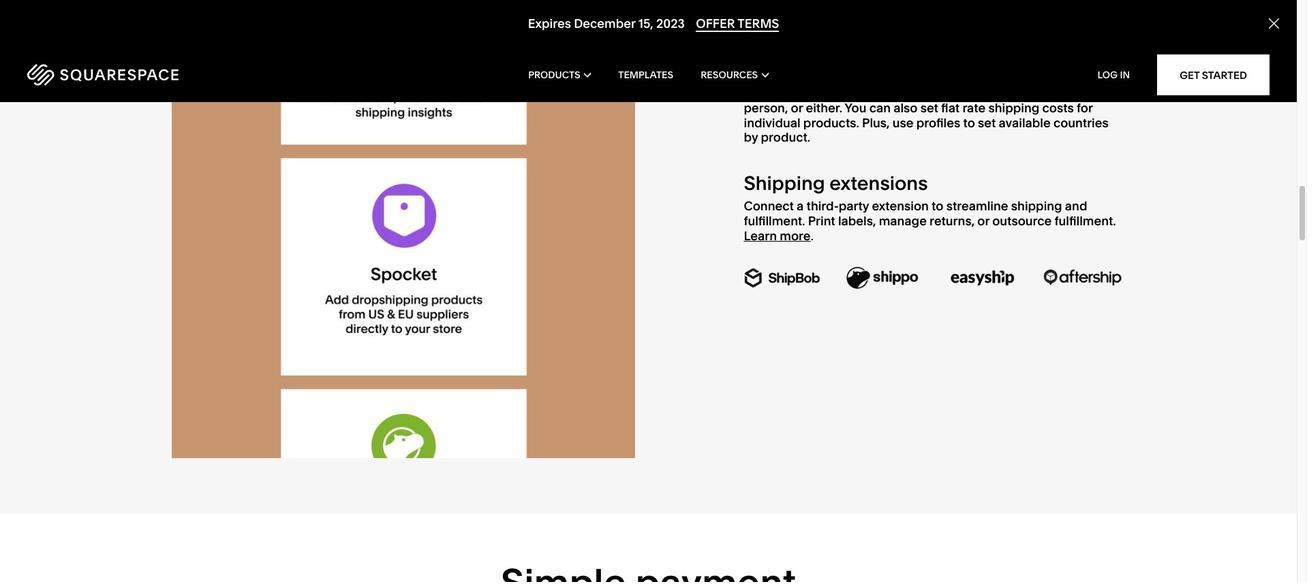 Task type: describe. For each thing, give the bounding box(es) containing it.
shipping inside shipping extensions connect a third-party extension to streamline shipping and fulfillment. print labels, manage returns, or outsource fulfillment. learn more .
[[1011, 199, 1062, 214]]

plus,
[[862, 115, 890, 131]]

shipping extensions image
[[171, 0, 635, 459]]

shipping extension logos image
[[744, 264, 1125, 293]]

by
[[744, 130, 758, 145]]

how
[[950, 71, 974, 86]]

flat
[[941, 100, 960, 116]]

in
[[1120, 69, 1130, 81]]

2023
[[656, 16, 685, 31]]

customize
[[886, 71, 947, 86]]

profiles
[[916, 115, 960, 131]]

be
[[973, 85, 988, 101]]

create shipping rules to customize how your products are fulfilled. specify whether a product can be shipped, picked up in person, or either. you can also set flat rate shipping costs for individual products. plus, use profiles to set available countries by product.
[[744, 71, 1116, 145]]

available
[[999, 115, 1051, 131]]

resources
[[701, 69, 758, 81]]

1 vertical spatial shipping
[[988, 100, 1039, 116]]

you
[[845, 100, 866, 116]]

offer terms link
[[696, 16, 779, 32]]

are
[[1061, 71, 1080, 86]]

party
[[839, 199, 869, 214]]

shipping extensions connect a third-party extension to streamline shipping and fulfillment. print labels, manage returns, or outsource fulfillment. learn more .
[[744, 172, 1116, 244]]

streamline
[[946, 199, 1008, 214]]

1 horizontal spatial set
[[978, 115, 996, 131]]

1 horizontal spatial can
[[949, 85, 970, 101]]

products button
[[528, 48, 591, 102]]

expires
[[528, 16, 571, 31]]

get started
[[1180, 68, 1247, 81]]

terms
[[738, 16, 779, 31]]

picked
[[1045, 85, 1085, 101]]

connect
[[744, 199, 794, 214]]

extensions
[[830, 172, 928, 195]]

labels,
[[838, 213, 876, 229]]

log
[[1098, 69, 1118, 81]]

third-
[[807, 199, 839, 214]]

your
[[977, 71, 1002, 86]]

squarespace logo link
[[27, 64, 276, 86]]

expires december 15, 2023
[[528, 16, 685, 31]]

learn
[[744, 228, 777, 244]]

15,
[[638, 16, 653, 31]]

print
[[808, 213, 835, 229]]

outsource
[[992, 213, 1052, 229]]

also
[[894, 100, 918, 116]]

more
[[780, 228, 811, 244]]

in
[[1106, 85, 1116, 101]]

use
[[893, 115, 914, 131]]

rate
[[963, 100, 986, 116]]

1 fulfillment. from the left
[[744, 213, 805, 229]]

a inside create shipping rules to customize how your products are fulfilled. specify whether a product can be shipped, picked up in person, or either. you can also set flat rate shipping costs for individual products. plus, use profiles to set available countries by product.
[[890, 85, 897, 101]]

product.
[[761, 130, 810, 145]]

for
[[1077, 100, 1093, 116]]

shipped,
[[991, 85, 1042, 101]]

create
[[744, 71, 783, 86]]



Task type: vqa. For each thing, say whether or not it's contained in the screenshot.
Back to top icon
no



Task type: locate. For each thing, give the bounding box(es) containing it.
products
[[528, 69, 580, 81]]

templates
[[618, 69, 673, 81]]

returns,
[[930, 213, 975, 229]]

a left product
[[890, 85, 897, 101]]

offer terms
[[696, 16, 779, 31]]

extension
[[872, 199, 929, 214]]

fulfillment. down shipping
[[744, 213, 805, 229]]

to inside shipping extensions connect a third-party extension to streamline shipping and fulfillment. print labels, manage returns, or outsource fulfillment. learn more .
[[932, 199, 944, 214]]

get started link
[[1157, 55, 1270, 95]]

can right you
[[869, 100, 891, 116]]

fulfilled.
[[744, 85, 790, 101]]

shipping down products
[[988, 100, 1039, 116]]

specify
[[793, 85, 836, 101]]

1 horizontal spatial fulfillment.
[[1055, 213, 1116, 229]]

log             in
[[1098, 69, 1130, 81]]

can left be
[[949, 85, 970, 101]]

whether
[[839, 85, 887, 101]]

1 horizontal spatial or
[[977, 213, 990, 229]]

individual
[[744, 115, 801, 131]]

0 horizontal spatial to
[[872, 71, 884, 86]]

products.
[[803, 115, 859, 131]]

shipping
[[744, 172, 825, 195]]

person,
[[744, 100, 788, 116]]

to
[[872, 71, 884, 86], [963, 115, 975, 131], [932, 199, 944, 214]]

0 vertical spatial a
[[890, 85, 897, 101]]

0 horizontal spatial set
[[920, 100, 938, 116]]

0 vertical spatial shipping
[[786, 71, 837, 86]]

set down be
[[978, 115, 996, 131]]

1 horizontal spatial a
[[890, 85, 897, 101]]

1 vertical spatial or
[[977, 213, 990, 229]]

0 vertical spatial to
[[872, 71, 884, 86]]

to right the rules
[[872, 71, 884, 86]]

2 horizontal spatial to
[[963, 115, 975, 131]]

templates link
[[618, 48, 673, 102]]

1 horizontal spatial to
[[932, 199, 944, 214]]

.
[[811, 228, 814, 244]]

0 vertical spatial or
[[791, 100, 803, 116]]

or right 'returns,'
[[977, 213, 990, 229]]

up
[[1087, 85, 1103, 101]]

to right flat
[[963, 115, 975, 131]]

a inside shipping extensions connect a third-party extension to streamline shipping and fulfillment. print labels, manage returns, or outsource fulfillment. learn more .
[[797, 199, 804, 214]]

december
[[574, 16, 636, 31]]

log             in link
[[1098, 69, 1130, 81]]

costs
[[1042, 100, 1074, 116]]

or inside create shipping rules to customize how your products are fulfilled. specify whether a product can be shipped, picked up in person, or either. you can also set flat rate shipping costs for individual products. plus, use profiles to set available countries by product.
[[791, 100, 803, 116]]

0 horizontal spatial can
[[869, 100, 891, 116]]

or
[[791, 100, 803, 116], [977, 213, 990, 229]]

either.
[[806, 100, 842, 116]]

products
[[1005, 71, 1058, 86]]

0 horizontal spatial a
[[797, 199, 804, 214]]

squarespace logo image
[[27, 64, 179, 86]]

1 vertical spatial a
[[797, 199, 804, 214]]

product
[[900, 85, 946, 101]]

or inside shipping extensions connect a third-party extension to streamline shipping and fulfillment. print labels, manage returns, or outsource fulfillment. learn more .
[[977, 213, 990, 229]]

or left either.
[[791, 100, 803, 116]]

shipping up either.
[[786, 71, 837, 86]]

rules
[[840, 71, 869, 86]]

2 vertical spatial shipping
[[1011, 199, 1062, 214]]

learn more link
[[744, 228, 811, 244]]

to right extension
[[932, 199, 944, 214]]

started
[[1202, 68, 1247, 81]]

a left third-
[[797, 199, 804, 214]]

0 horizontal spatial fulfillment.
[[744, 213, 805, 229]]

resources button
[[701, 48, 769, 102]]

and
[[1065, 199, 1087, 214]]

2 fulfillment. from the left
[[1055, 213, 1116, 229]]

can
[[949, 85, 970, 101], [869, 100, 891, 116]]

fulfillment. right outsource
[[1055, 213, 1116, 229]]

1 vertical spatial to
[[963, 115, 975, 131]]

fulfillment.
[[744, 213, 805, 229], [1055, 213, 1116, 229]]

2 vertical spatial to
[[932, 199, 944, 214]]

shipping left and
[[1011, 199, 1062, 214]]

offer
[[696, 16, 735, 31]]

a
[[890, 85, 897, 101], [797, 199, 804, 214]]

get
[[1180, 68, 1200, 81]]

manage
[[879, 213, 927, 229]]

countries
[[1054, 115, 1109, 131]]

set
[[920, 100, 938, 116], [978, 115, 996, 131]]

0 horizontal spatial or
[[791, 100, 803, 116]]

set left flat
[[920, 100, 938, 116]]

shipping
[[786, 71, 837, 86], [988, 100, 1039, 116], [1011, 199, 1062, 214]]



